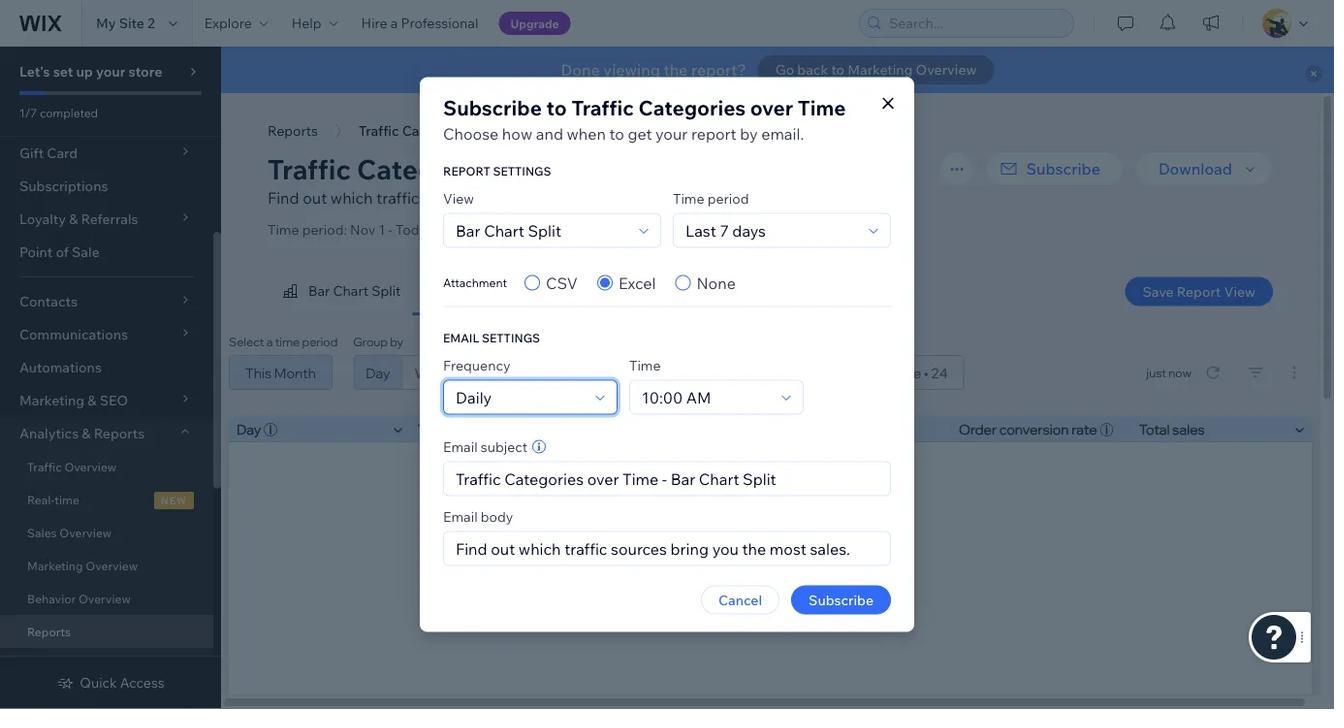 Task type: vqa. For each thing, say whether or not it's contained in the screenshot.
"subject"
yes



Task type: describe. For each thing, give the bounding box(es) containing it.
sales
[[27, 525, 57, 540]]

traffic inside subscribe to traffic categories over time choose how and when to get your report by email.
[[572, 95, 634, 121]]

email subject
[[443, 438, 528, 455]]

find out which traffic sources bring you the most sales. show report definitions
[[268, 188, 835, 208]]

subscribe inside subscribe to traffic categories over time choose how and when to get your report by email.
[[443, 95, 542, 121]]

you
[[524, 188, 551, 208]]

site
[[119, 15, 144, 32]]

overview for behavior overview
[[79, 591, 131, 606]]

Frequency field
[[450, 381, 590, 414]]

reports for reports button
[[268, 122, 318, 139]]

report
[[443, 163, 491, 178]]

out
[[303, 188, 327, 208]]

and
[[536, 124, 563, 143]]

1 vertical spatial subscribe
[[1027, 159, 1101, 178]]

Time field
[[636, 381, 776, 414]]

split
[[372, 282, 401, 299]]

sales.
[[622, 188, 662, 208]]

1
[[379, 221, 385, 238]]

your inside subscribe to traffic categories over time choose how and when to get your report by email.
[[656, 124, 688, 143]]

marketing overview link
[[0, 549, 213, 582]]

subscriptions
[[19, 178, 108, 194]]

over inside button
[[476, 122, 504, 139]]

back
[[798, 61, 829, 78]]

sale
[[72, 243, 100, 260]]

hire a professional
[[361, 15, 479, 32]]

done
[[561, 60, 600, 80]]

professional
[[401, 15, 479, 32]]

up
[[76, 63, 93, 80]]

time inside subscribe to traffic categories over time choose how and when to get your report by email.
[[798, 95, 846, 121]]

go back to marketing overview
[[776, 61, 977, 78]]

over inside subscribe to traffic categories over time choose how and when to get your report by email.
[[750, 95, 794, 121]]

excel
[[619, 273, 656, 292]]

reports link
[[0, 615, 213, 648]]

2 vertical spatial to
[[610, 124, 625, 143]]

sales overview
[[27, 525, 112, 540]]

reports button
[[258, 116, 328, 145]]

viewing
[[604, 60, 660, 80]]

period:
[[302, 221, 347, 238]]

show report definitions button
[[666, 186, 835, 210]]

my
[[96, 15, 116, 32]]

traffic overview
[[27, 459, 117, 474]]

overview for marketing overview
[[86, 558, 138, 573]]

time down find
[[268, 221, 299, 238]]

traffic inside traffic overview link
[[27, 459, 62, 474]]

Time period field
[[680, 214, 863, 247]]

help button
[[280, 0, 350, 47]]

chart
[[333, 282, 369, 299]]

quick
[[80, 674, 117, 691]]

done viewing the report?
[[561, 60, 747, 80]]

time left "period"
[[673, 190, 705, 207]]

by
[[740, 124, 758, 143]]

show
[[666, 188, 707, 208]]

go back to marketing overview button
[[758, 55, 995, 84]]

View field
[[450, 214, 633, 247]]

report?
[[692, 60, 747, 80]]

1 vertical spatial the
[[554, 188, 578, 208]]

new
[[161, 494, 187, 506]]

Email subject field
[[450, 462, 885, 495]]

point
[[19, 243, 53, 260]]

get
[[628, 124, 652, 143]]

time period
[[673, 190, 749, 207]]

time up time field
[[630, 356, 661, 373]]

1 vertical spatial traffic categories over time
[[268, 152, 634, 186]]

the inside alert
[[664, 60, 688, 80]]

bar chart split button
[[268, 268, 413, 315]]

traffic overview link
[[0, 450, 213, 483]]

a
[[391, 15, 398, 32]]

save report view button
[[1126, 277, 1274, 306]]

point of sale link
[[0, 236, 213, 269]]

bring
[[483, 188, 521, 208]]

quick access button
[[57, 674, 165, 692]]

1/7 completed
[[19, 105, 98, 120]]

email.
[[762, 124, 804, 143]]

table button
[[413, 268, 499, 315]]

subscribe to traffic categories over time choose how and when to get your report by email.
[[443, 95, 846, 143]]

let's set up your store
[[19, 63, 162, 80]]

email
[[443, 330, 479, 345]]

time inside button
[[507, 122, 539, 139]]

help
[[292, 15, 322, 32]]

behavior
[[27, 591, 76, 606]]

most
[[582, 188, 619, 208]]

upgrade
[[511, 16, 559, 31]]

my site 2
[[96, 15, 155, 32]]

settings for view
[[493, 163, 551, 178]]

none
[[697, 273, 736, 292]]

time period: nov 1 - today
[[268, 221, 434, 238]]

reports inside dropdown button
[[94, 425, 145, 442]]

email body
[[443, 508, 513, 525]]

to inside button
[[832, 61, 845, 78]]

1/7
[[19, 105, 37, 120]]

1 vertical spatial to
[[547, 95, 567, 121]]

time
[[55, 492, 79, 507]]

traffic up out
[[268, 152, 351, 186]]

0 vertical spatial view
[[443, 190, 474, 207]]

subscriptions link
[[0, 170, 213, 203]]

choose
[[443, 124, 499, 143]]

overview for sales overview
[[59, 525, 112, 540]]



Task type: locate. For each thing, give the bounding box(es) containing it.
over
[[750, 95, 794, 121], [476, 122, 504, 139], [506, 152, 563, 186]]

1 vertical spatial marketing
[[27, 558, 83, 573]]

quick access
[[80, 674, 165, 691]]

0 vertical spatial reports
[[268, 122, 318, 139]]

email left subject
[[443, 438, 478, 455]]

set
[[53, 63, 73, 80]]

0 vertical spatial marketing
[[848, 61, 913, 78]]

1 vertical spatial email
[[443, 508, 478, 525]]

sales overview link
[[0, 516, 213, 549]]

point of sale
[[19, 243, 100, 260]]

to right back
[[832, 61, 845, 78]]

traffic up when
[[572, 95, 634, 121]]

1 vertical spatial reports
[[94, 425, 145, 442]]

0 vertical spatial over
[[750, 95, 794, 121]]

when
[[567, 124, 606, 143]]

1 horizontal spatial subscribe
[[809, 591, 874, 608]]

overview inside button
[[916, 61, 977, 78]]

over up you
[[506, 152, 563, 186]]

analytics & reports button
[[0, 417, 213, 450]]

marketing inside sidebar element
[[27, 558, 83, 573]]

definitions
[[759, 188, 835, 208]]

0 horizontal spatial subscribe
[[443, 95, 542, 121]]

real-time
[[27, 492, 79, 507]]

Email body field
[[450, 532, 885, 565]]

report inside subscribe to traffic categories over time choose how and when to get your report by email.
[[692, 124, 737, 143]]

email for email subject
[[443, 438, 478, 455]]

2 email from the top
[[443, 508, 478, 525]]

0 vertical spatial email
[[443, 438, 478, 455]]

table
[[453, 282, 488, 299]]

explore
[[204, 15, 252, 32]]

view right report
[[1225, 283, 1256, 300]]

2 horizontal spatial reports
[[268, 122, 318, 139]]

0 horizontal spatial marketing
[[27, 558, 83, 573]]

1 horizontal spatial reports
[[94, 425, 145, 442]]

1 horizontal spatial to
[[610, 124, 625, 143]]

0 horizontal spatial the
[[554, 188, 578, 208]]

report
[[1177, 283, 1221, 300]]

over up report settings
[[476, 122, 504, 139]]

reports for reports link
[[27, 624, 71, 639]]

traffic
[[376, 188, 419, 208]]

to left get
[[610, 124, 625, 143]]

report
[[692, 124, 737, 143], [710, 188, 755, 208]]

let's
[[19, 63, 50, 80]]

upgrade button
[[499, 12, 571, 35]]

save report view
[[1143, 283, 1256, 300]]

period
[[708, 190, 749, 207]]

view
[[443, 190, 474, 207], [1225, 283, 1256, 300]]

1 vertical spatial view
[[1225, 283, 1256, 300]]

today
[[396, 221, 434, 238]]

reports up find
[[268, 122, 318, 139]]

1 horizontal spatial marketing
[[848, 61, 913, 78]]

your right get
[[656, 124, 688, 143]]

categories up the report
[[402, 122, 473, 139]]

0 vertical spatial subscribe
[[443, 95, 542, 121]]

0 horizontal spatial to
[[547, 95, 567, 121]]

0 vertical spatial traffic categories over time
[[359, 122, 539, 139]]

traffic categories over time button
[[349, 116, 548, 145]]

traffic up real-
[[27, 459, 62, 474]]

save
[[1143, 283, 1174, 300]]

1 vertical spatial settings
[[482, 330, 540, 345]]

0 horizontal spatial your
[[96, 63, 125, 80]]

0 vertical spatial your
[[96, 63, 125, 80]]

automations link
[[0, 351, 213, 384]]

traffic
[[572, 95, 634, 121], [359, 122, 399, 139], [268, 152, 351, 186], [27, 459, 62, 474]]

the
[[664, 60, 688, 80], [554, 188, 578, 208]]

view inside button
[[1225, 283, 1256, 300]]

overview inside 'link'
[[59, 525, 112, 540]]

overview down sales overview 'link'
[[86, 558, 138, 573]]

overview down &
[[64, 459, 117, 474]]

hire
[[361, 15, 388, 32]]

1 vertical spatial categories
[[402, 122, 473, 139]]

report settings
[[443, 163, 551, 178]]

view down the report
[[443, 190, 474, 207]]

categories inside button
[[402, 122, 473, 139]]

cancel button
[[701, 585, 780, 614]]

0 vertical spatial to
[[832, 61, 845, 78]]

go
[[776, 61, 795, 78]]

traffic categories over time up sources
[[268, 152, 634, 186]]

1 vertical spatial subscribe button
[[792, 585, 891, 614]]

1 email from the top
[[443, 438, 478, 455]]

traffic up traffic
[[359, 122, 399, 139]]

Search... field
[[884, 10, 1068, 37]]

email
[[443, 438, 478, 455], [443, 508, 478, 525]]

settings up frequency
[[482, 330, 540, 345]]

subscribe
[[443, 95, 542, 121], [1027, 159, 1101, 178], [809, 591, 874, 608]]

attachment
[[443, 275, 507, 290]]

bar chart split
[[308, 282, 401, 299]]

overview down marketing overview link
[[79, 591, 131, 606]]

which
[[331, 188, 373, 208]]

report left by
[[692, 124, 737, 143]]

completed
[[40, 105, 98, 120]]

marketing overview
[[27, 558, 138, 573]]

the right you
[[554, 188, 578, 208]]

1 vertical spatial report
[[710, 188, 755, 208]]

time down back
[[798, 95, 846, 121]]

access
[[120, 674, 165, 691]]

to
[[832, 61, 845, 78], [547, 95, 567, 121], [610, 124, 625, 143]]

traffic inside traffic categories over time button
[[359, 122, 399, 139]]

option group containing csv
[[525, 271, 736, 294]]

&
[[82, 425, 91, 442]]

the left report? on the top
[[664, 60, 688, 80]]

1 horizontal spatial subscribe button
[[986, 151, 1124, 186]]

2 horizontal spatial subscribe
[[1027, 159, 1101, 178]]

0 vertical spatial settings
[[493, 163, 551, 178]]

-
[[388, 221, 393, 238]]

traffic categories over time inside button
[[359, 122, 539, 139]]

1 horizontal spatial view
[[1225, 283, 1256, 300]]

2 horizontal spatial over
[[750, 95, 794, 121]]

report right show
[[710, 188, 755, 208]]

reports inside button
[[268, 122, 318, 139]]

0 horizontal spatial subscribe button
[[792, 585, 891, 614]]

behavior overview
[[27, 591, 131, 606]]

email for email body
[[443, 508, 478, 525]]

categories up sources
[[357, 152, 500, 186]]

your right up
[[96, 63, 125, 80]]

subject
[[481, 438, 528, 455]]

2
[[147, 15, 155, 32]]

2 vertical spatial over
[[506, 152, 563, 186]]

1 vertical spatial over
[[476, 122, 504, 139]]

email left body
[[443, 508, 478, 525]]

categories inside subscribe to traffic categories over time choose how and when to get your report by email.
[[639, 95, 746, 121]]

reports down behavior
[[27, 624, 71, 639]]

traffic categories over time
[[359, 122, 539, 139], [268, 152, 634, 186]]

marketing right back
[[848, 61, 913, 78]]

tab list containing bar chart split
[[268, 268, 877, 315]]

0 vertical spatial the
[[664, 60, 688, 80]]

marketing inside button
[[848, 61, 913, 78]]

2 vertical spatial categories
[[357, 152, 500, 186]]

over up email. at the top right
[[750, 95, 794, 121]]

0 horizontal spatial view
[[443, 190, 474, 207]]

2 vertical spatial subscribe
[[809, 591, 874, 608]]

reports right &
[[94, 425, 145, 442]]

0 horizontal spatial reports
[[27, 624, 71, 639]]

option group
[[525, 271, 736, 294]]

time up most
[[569, 152, 634, 186]]

marketing
[[848, 61, 913, 78], [27, 558, 83, 573]]

to up 'and' on the left top
[[547, 95, 567, 121]]

0 vertical spatial subscribe button
[[986, 151, 1124, 186]]

settings up you
[[493, 163, 551, 178]]

bar
[[308, 282, 330, 299]]

0 vertical spatial categories
[[639, 95, 746, 121]]

categories down report? on the top
[[639, 95, 746, 121]]

overview
[[916, 61, 977, 78], [64, 459, 117, 474], [59, 525, 112, 540], [86, 558, 138, 573], [79, 591, 131, 606]]

sidebar element
[[0, 47, 221, 709]]

overview down the search... field
[[916, 61, 977, 78]]

done viewing the report? alert
[[221, 47, 1335, 93]]

sources
[[423, 188, 479, 208]]

settings for frequency
[[482, 330, 540, 345]]

2 vertical spatial reports
[[27, 624, 71, 639]]

body
[[481, 508, 513, 525]]

1 horizontal spatial your
[[656, 124, 688, 143]]

time up report settings
[[507, 122, 539, 139]]

tab list
[[268, 268, 877, 315]]

marketing up behavior
[[27, 558, 83, 573]]

how
[[502, 124, 533, 143]]

your inside sidebar element
[[96, 63, 125, 80]]

1 horizontal spatial the
[[664, 60, 688, 80]]

overview up marketing overview
[[59, 525, 112, 540]]

analytics
[[19, 425, 79, 442]]

1 vertical spatial your
[[656, 124, 688, 143]]

0 vertical spatial report
[[692, 124, 737, 143]]

behavior overview link
[[0, 582, 213, 615]]

store
[[128, 63, 162, 80]]

analytics & reports
[[19, 425, 145, 442]]

reports
[[268, 122, 318, 139], [94, 425, 145, 442], [27, 624, 71, 639]]

cancel
[[719, 591, 762, 608]]

email settings
[[443, 330, 540, 345]]

your
[[96, 63, 125, 80], [656, 124, 688, 143]]

traffic categories over time up the report
[[359, 122, 539, 139]]

0 horizontal spatial over
[[476, 122, 504, 139]]

2 horizontal spatial to
[[832, 61, 845, 78]]

overview for traffic overview
[[64, 459, 117, 474]]

time
[[798, 95, 846, 121], [507, 122, 539, 139], [569, 152, 634, 186], [673, 190, 705, 207], [268, 221, 299, 238], [630, 356, 661, 373]]

1 horizontal spatial over
[[506, 152, 563, 186]]

of
[[56, 243, 69, 260]]

csv
[[546, 273, 578, 292]]



